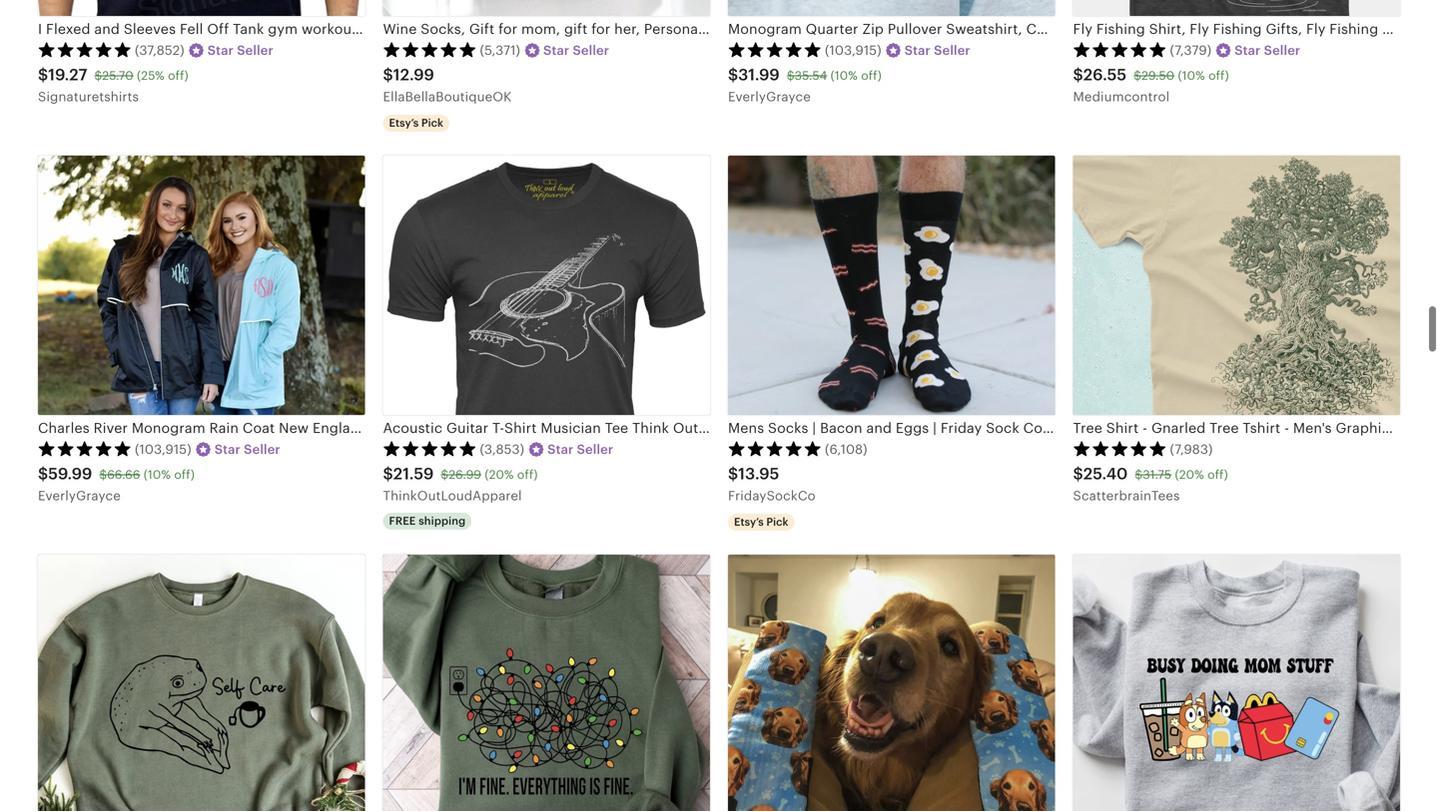 Task type: locate. For each thing, give the bounding box(es) containing it.
1 vertical spatial monogram
[[132, 420, 206, 436]]

1 tree from the left
[[1073, 420, 1103, 436]]

star down "charles river monogram rain coat new englander personalized rain jacket e6"
[[214, 442, 241, 457]]

etsy's pick
[[389, 117, 443, 129], [734, 516, 788, 529]]

(10% for 26.55
[[1178, 69, 1205, 82]]

0 horizontal spatial etsy's pick
[[389, 117, 443, 129]]

0 horizontal spatial (103,915)
[[135, 442, 191, 457]]

etsy's down fridaysockco
[[734, 516, 764, 529]]

seller down monogram quarter zip pullover sweatshirt, christmas gift for her
[[934, 43, 971, 58]]

0 horizontal spatial pick
[[421, 117, 443, 129]]

0 vertical spatial pick
[[421, 117, 443, 129]]

0 horizontal spatial etsy's
[[389, 117, 419, 129]]

off) inside $ 25.40 $ 31.75 (20% off) scatterbraintees
[[1208, 468, 1228, 482]]

off) down zip
[[861, 69, 882, 82]]

star seller down the coat
[[214, 442, 280, 457]]

acoustic guitar t-shirt musician tee think out loud apparel, guitar player shirt gift for men cool band shirt music lover artist man gift image
[[383, 156, 710, 415]]

funny frog self care shirt, funny frog self care retro sweatshirt, funny shirt, birthday gift for her, cottagecore frog shirt, positive vibe image
[[38, 555, 365, 812]]

charles
[[38, 420, 90, 436]]

0 vertical spatial etsy's
[[389, 117, 419, 129]]

0 vertical spatial everlygrayce
[[728, 90, 811, 105]]

monogram quarter zip pullover sweatshirt, christmas gift for her image
[[728, 0, 1055, 16]]

monogram
[[728, 21, 802, 37], [132, 420, 206, 436]]

$ 21.59 $ 26.99 (20% off) thinkoutloudapparel
[[383, 466, 538, 504]]

rain up "(3,853)"
[[476, 420, 505, 436]]

etsy's pick down ellabellaboutiqueok
[[389, 117, 443, 129]]

graphic
[[1336, 420, 1390, 436]]

star seller down monogram quarter zip pullover sweatshirt, christmas gift for her
[[905, 43, 971, 58]]

2 rain from the left
[[476, 420, 505, 436]]

1 horizontal spatial pick
[[766, 516, 788, 529]]

-
[[1143, 420, 1148, 436], [1284, 420, 1289, 436], [1421, 420, 1426, 436]]

star seller for 59.99
[[214, 442, 280, 457]]

(20% down "(3,853)"
[[485, 468, 514, 482]]

0 horizontal spatial tree
[[1073, 420, 1103, 436]]

$ 26.55 $ 29.50 (10% off) mediumcontrol
[[1073, 66, 1229, 105]]

13.95
[[738, 466, 779, 483]]

star seller down wine socks, gift for mom, gift for her, personalized socks, wife birthday, women gift idea, best friend gift image
[[543, 43, 609, 58]]

star for 19.27
[[207, 43, 234, 58]]

(103,915) down zip
[[825, 43, 882, 58]]

off) inside $ 31.99 $ 35.54 (10% off) everlygrayce
[[861, 69, 882, 82]]

5 out of 5 stars image down gift
[[1073, 42, 1167, 57]]

(20% inside $ 21.59 $ 26.99 (20% off) thinkoutloudapparel
[[485, 468, 514, 482]]

5 out of 5 stars image
[[38, 42, 132, 57], [383, 42, 477, 57], [728, 42, 822, 57], [1073, 42, 1167, 57], [38, 441, 132, 457], [383, 441, 477, 457], [728, 441, 822, 457], [1073, 441, 1167, 457]]

off) for 25.40
[[1208, 468, 1228, 482]]

e6
[[556, 420, 573, 436]]

off) right 66.66
[[174, 468, 195, 482]]

everlygrayce down 59.99
[[38, 489, 121, 504]]

charles river monogram rain coat new englander personalized rain jacket e6
[[38, 420, 573, 436]]

monogram up 31.99
[[728, 21, 802, 37]]

fridaysockco
[[728, 489, 816, 504]]

(20% down (7,983)
[[1175, 468, 1204, 482]]

1 vertical spatial pick
[[766, 516, 788, 529]]

1 horizontal spatial (10%
[[831, 69, 858, 82]]

everlygrayce for 59.99
[[38, 489, 121, 504]]

1 horizontal spatial everlygrayce
[[728, 90, 811, 105]]

i'm fine everything is fine sweatshirt, christmas sweatshirt, sweatshirts women, christmas sweatshirt women, christmas lights sweatshirt image
[[383, 555, 710, 812]]

$ inside "$ 12.99 ellabellaboutiqueok"
[[383, 66, 393, 84]]

1 horizontal spatial etsy's pick
[[734, 516, 788, 529]]

charles river monogram rain coat new englander personalized rain jacket e6 image
[[38, 156, 365, 415]]

river
[[94, 420, 128, 436]]

2 horizontal spatial -
[[1421, 420, 1426, 436]]

1 vertical spatial etsy's pick
[[734, 516, 788, 529]]

off) inside $ 21.59 $ 26.99 (20% off) thinkoutloudapparel
[[517, 468, 538, 482]]

off) down "(3,853)"
[[517, 468, 538, 482]]

star down wine socks, gift for mom, gift for her, personalized socks, wife birthday, women gift idea, best friend gift image
[[543, 43, 570, 58]]

1 vertical spatial (103,915)
[[135, 442, 191, 457]]

off)
[[168, 69, 189, 82], [861, 69, 882, 82], [1209, 69, 1229, 82], [174, 468, 195, 482], [517, 468, 538, 482], [1208, 468, 1228, 482]]

- right tshirt
[[1284, 420, 1289, 436]]

star down fly fishing shirt, fly fishing gifts, fly fishing t-shirt, fishing t-shirt, men's fishing tshirt - original design & always hand printed image
[[1235, 43, 1261, 58]]

gift
[[1099, 21, 1124, 37]]

shipping
[[419, 515, 466, 528]]

tree left shirt
[[1073, 420, 1103, 436]]

tshirt
[[1243, 420, 1281, 436]]

etsy's
[[389, 117, 419, 129], [734, 516, 764, 529]]

(103,915) up 66.66
[[135, 442, 191, 457]]

(10% down (7,379) on the top right
[[1178, 69, 1205, 82]]

31.75
[[1143, 468, 1172, 482]]

1 horizontal spatial tree
[[1210, 420, 1239, 436]]

(3,853)
[[480, 442, 524, 457]]

zip
[[862, 21, 884, 37]]

everlygrayce inside $ 31.99 $ 35.54 (10% off) everlygrayce
[[728, 90, 811, 105]]

etsy's pick for 12.99
[[389, 117, 443, 129]]

0 horizontal spatial -
[[1143, 420, 1148, 436]]

star seller for 26.55
[[1235, 43, 1301, 58]]

signaturetshirts
[[38, 90, 139, 105]]

off) for 31.99
[[861, 69, 882, 82]]

star
[[207, 43, 234, 58], [543, 43, 570, 58], [905, 43, 931, 58], [1235, 43, 1261, 58], [214, 442, 241, 457], [547, 442, 574, 457]]

1 vertical spatial everlygrayce
[[38, 489, 121, 504]]

englander
[[313, 420, 382, 436]]

$ 31.99 $ 35.54 (10% off) everlygrayce
[[728, 66, 882, 105]]

21.59
[[393, 466, 434, 483]]

2 (20% from the left
[[1175, 468, 1204, 482]]

0 horizontal spatial everlygrayce
[[38, 489, 121, 504]]

etsy's pick down fridaysockco
[[734, 516, 788, 529]]

star down pullover
[[905, 43, 931, 58]]

off) for 26.55
[[1209, 69, 1229, 82]]

star seller down e6
[[547, 442, 613, 457]]

gnarled
[[1152, 420, 1206, 436]]

shirt
[[1106, 420, 1139, 436]]

off) inside the $ 26.55 $ 29.50 (10% off) mediumcontrol
[[1209, 69, 1229, 82]]

0 vertical spatial monogram
[[728, 21, 802, 37]]

0 vertical spatial (103,915)
[[825, 43, 882, 58]]

1 horizontal spatial (20%
[[1175, 468, 1204, 482]]

1 horizontal spatial etsy's
[[734, 516, 764, 529]]

(20% inside $ 25.40 $ 31.75 (20% off) scatterbraintees
[[1175, 468, 1204, 482]]

star seller down i flexed and sleeves fell off tank gym workout train flex mens womens funny tank top shirt fitness t-shirt made in usa tshirt image on the left of page
[[207, 43, 273, 58]]

star for 26.55
[[1235, 43, 1261, 58]]

- right shirt
[[1143, 420, 1148, 436]]

2 - from the left
[[1284, 420, 1289, 436]]

5 out of 5 stars image up 12.99
[[383, 42, 477, 57]]

(10% right 35.54
[[831, 69, 858, 82]]

$ inside $ 13.95 fridaysockco
[[728, 466, 738, 483]]

0 vertical spatial etsy's pick
[[389, 117, 443, 129]]

star down i flexed and sleeves fell off tank gym workout train flex mens womens funny tank top shirt fitness t-shirt made in usa tshirt image on the left of page
[[207, 43, 234, 58]]

seller down the coat
[[244, 442, 280, 457]]

seller for 31.99
[[934, 43, 971, 58]]

1 horizontal spatial -
[[1284, 420, 1289, 436]]

jacket
[[509, 420, 552, 436]]

everlygrayce
[[728, 90, 811, 105], [38, 489, 121, 504]]

(10% inside the $ 26.55 $ 29.50 (10% off) mediumcontrol
[[1178, 69, 1205, 82]]

19.27
[[48, 66, 87, 84]]

tree
[[1073, 420, 1103, 436], [1210, 420, 1239, 436]]

tree left tshirt
[[1210, 420, 1239, 436]]

star seller
[[207, 43, 273, 58], [543, 43, 609, 58], [905, 43, 971, 58], [1235, 43, 1301, 58], [214, 442, 280, 457], [547, 442, 613, 457]]

2 horizontal spatial (10%
[[1178, 69, 1205, 82]]

seller down i flexed and sleeves fell off tank gym workout train flex mens womens funny tank top shirt fitness t-shirt made in usa tshirt image on the left of page
[[237, 43, 273, 58]]

star for 31.99
[[905, 43, 931, 58]]

ellabellaboutiqueok
[[383, 90, 512, 105]]

26.99
[[449, 468, 481, 482]]

rain
[[209, 420, 239, 436], [476, 420, 505, 436]]

$
[[38, 66, 48, 84], [383, 66, 393, 84], [728, 66, 738, 84], [1073, 66, 1083, 84], [94, 69, 102, 82], [787, 69, 795, 82], [1134, 69, 1142, 82], [38, 466, 48, 483], [383, 466, 393, 483], [728, 466, 738, 483], [1073, 466, 1083, 483], [99, 468, 107, 482], [441, 468, 449, 482], [1135, 468, 1143, 482]]

monogram right river on the bottom of the page
[[132, 420, 206, 436]]

5 out of 5 stars image down charles at the left of the page
[[38, 441, 132, 457]]

pick
[[421, 117, 443, 129], [766, 516, 788, 529]]

off) inside $ 19.27 $ 25.70 (25% off) signaturetshirts
[[168, 69, 189, 82]]

5 out of 5 stars image up 19.27
[[38, 42, 132, 57]]

wine socks, gift for mom, gift for her, personalized socks, wife birthday, women gift idea, best friend gift image
[[383, 0, 710, 16]]

5 out of 5 stars image for 31.99
[[728, 42, 822, 57]]

(5,371)
[[480, 43, 520, 58]]

seller right "(3,853)"
[[577, 442, 613, 457]]

her
[[1151, 21, 1175, 37]]

(103,915)
[[825, 43, 882, 58], [135, 442, 191, 457]]

(10%
[[831, 69, 858, 82], [1178, 69, 1205, 82], [144, 468, 171, 482]]

star seller down fly fishing shirt, fly fishing gifts, fly fishing t-shirt, fishing t-shirt, men's fishing tshirt - original design & always hand printed image
[[1235, 43, 1301, 58]]

(103,915) for 31.99
[[825, 43, 882, 58]]

etsy's down 12.99
[[389, 117, 419, 129]]

(25%
[[137, 69, 165, 82]]

everlygrayce inside $ 59.99 $ 66.66 (10% off) everlygrayce
[[38, 489, 121, 504]]

off) down (7,379) on the top right
[[1209, 69, 1229, 82]]

(20%
[[485, 468, 514, 482], [1175, 468, 1204, 482]]

everlygrayce down 31.99
[[728, 90, 811, 105]]

0 horizontal spatial monogram
[[132, 420, 206, 436]]

66.66
[[107, 468, 140, 482]]

1 horizontal spatial rain
[[476, 420, 505, 436]]

seller
[[237, 43, 273, 58], [573, 43, 609, 58], [934, 43, 971, 58], [1264, 43, 1301, 58], [244, 442, 280, 457], [577, 442, 613, 457]]

pick down fridaysockco
[[766, 516, 788, 529]]

star seller for 31.99
[[905, 43, 971, 58]]

off) inside $ 59.99 $ 66.66 (10% off) everlygrayce
[[174, 468, 195, 482]]

1 (20% from the left
[[485, 468, 514, 482]]

0 horizontal spatial (10%
[[144, 468, 171, 482]]

(10% inside $ 59.99 $ 66.66 (10% off) everlygrayce
[[144, 468, 171, 482]]

1 rain from the left
[[209, 420, 239, 436]]

off) right (25%
[[168, 69, 189, 82]]

off) down (7,983)
[[1208, 468, 1228, 482]]

rain left the coat
[[209, 420, 239, 436]]

seller down fly fishing shirt, fly fishing gifts, fly fishing t-shirt, fishing t-shirt, men's fishing tshirt - original design & always hand printed image
[[1264, 43, 1301, 58]]

pick down ellabellaboutiqueok
[[421, 117, 443, 129]]

seller down wine socks, gift for mom, gift for her, personalized socks, wife birthday, women gift idea, best friend gift image
[[573, 43, 609, 58]]

- left tr
[[1421, 420, 1426, 436]]

5 out of 5 stars image for 26.55
[[1073, 42, 1167, 57]]

quarter
[[806, 21, 859, 37]]

26.55
[[1083, 66, 1127, 84]]

5 out of 5 stars image down the personalized
[[383, 441, 477, 457]]

$ 19.27 $ 25.70 (25% off) signaturetshirts
[[38, 66, 189, 105]]

(10% inside $ 31.99 $ 35.54 (10% off) everlygrayce
[[831, 69, 858, 82]]

0 horizontal spatial (20%
[[485, 468, 514, 482]]

(103,915) for 59.99
[[135, 442, 191, 457]]

5 out of 5 stars image up 31.99
[[728, 42, 822, 57]]

mediumcontrol
[[1073, 90, 1170, 105]]

0 horizontal spatial rain
[[209, 420, 239, 436]]

(10% right 66.66
[[144, 468, 171, 482]]

1 vertical spatial etsy's
[[734, 516, 764, 529]]

5 out of 5 stars image down shirt
[[1073, 441, 1167, 457]]

1 horizontal spatial (103,915)
[[825, 43, 882, 58]]



Task type: describe. For each thing, give the bounding box(es) containing it.
men's
[[1293, 420, 1332, 436]]

5 out of 5 stars image for 25.40
[[1073, 441, 1167, 457]]

(6,108)
[[825, 442, 867, 457]]

etsy's for 13.95
[[734, 516, 764, 529]]

off) for 21.59
[[517, 468, 538, 482]]

busy doing mom stuff sweatshirt, funny mom sweater, blu christmas shirt, mama sweatshirt, funny dog sweatshirt, mom crewneck image
[[1073, 555, 1400, 812]]

35.54
[[795, 69, 827, 82]]

(7,379)
[[1170, 43, 1212, 58]]

coat
[[243, 420, 275, 436]]

fly fishing shirt, fly fishing gifts, fly fishing t-shirt, fishing t-shirt, men's fishing tshirt - original design & always hand printed image
[[1073, 0, 1400, 16]]

(37,852)
[[135, 43, 185, 58]]

free shipping
[[389, 515, 466, 528]]

pick for 12.99
[[421, 117, 443, 129]]

tr
[[1430, 420, 1438, 436]]

pullover
[[888, 21, 942, 37]]

31.99
[[738, 66, 780, 84]]

(10% for 59.99
[[144, 468, 171, 482]]

seller for 19.27
[[237, 43, 273, 58]]

off) for 59.99
[[174, 468, 195, 482]]

$ 12.99 ellabellaboutiqueok
[[383, 66, 512, 105]]

etsy's pick for 13.95
[[734, 516, 788, 529]]

seller for 26.55
[[1264, 43, 1301, 58]]

everlygrayce for 31.99
[[728, 90, 811, 105]]

tree shirt - gnarled tree tshirt - men's graphic tee - tree of life - scatterbrain tees - cool gifts image
[[1073, 156, 1400, 415]]

5 out of 5 stars image for 59.99
[[38, 441, 132, 457]]

i flexed and sleeves fell off tank gym workout train flex mens womens funny tank top shirt fitness t-shirt made in usa tshirt image
[[38, 0, 365, 16]]

(20% for 21.59
[[485, 468, 514, 482]]

star down e6
[[547, 442, 574, 457]]

5 out of 5 stars image for 21.59
[[383, 441, 477, 457]]

29.50
[[1142, 69, 1175, 82]]

off) for 19.27
[[168, 69, 189, 82]]

seller for 59.99
[[244, 442, 280, 457]]

1 - from the left
[[1143, 420, 1148, 436]]

christmas
[[1026, 21, 1095, 37]]

mens socks | bacon and eggs | friday sock co mismatched socks | fun socks for men | bacon gifts | gifts for dad | premium socks | breakfast image
[[728, 156, 1055, 415]]

customized dog socks -- put your cute dog on custom socks, dog lovers, dog gift, cute dog personalized, dog gift socks, fathers day gift image
[[728, 555, 1055, 812]]

59.99
[[48, 466, 92, 483]]

(7,983)
[[1170, 442, 1213, 457]]

3 - from the left
[[1421, 420, 1426, 436]]

star for 59.99
[[214, 442, 241, 457]]

1 horizontal spatial monogram
[[728, 21, 802, 37]]

pick for 13.95
[[766, 516, 788, 529]]

$ 25.40 $ 31.75 (20% off) scatterbraintees
[[1073, 466, 1228, 504]]

$ 13.95 fridaysockco
[[728, 466, 816, 504]]

tee
[[1394, 420, 1417, 436]]

star seller for 19.27
[[207, 43, 273, 58]]

25.40
[[1083, 466, 1128, 483]]

scatterbraintees
[[1073, 489, 1180, 504]]

sweatshirt,
[[946, 21, 1023, 37]]

tree shirt - gnarled tree tshirt - men's graphic tee - tr
[[1073, 420, 1438, 436]]

12.99
[[393, 66, 434, 84]]

$ 59.99 $ 66.66 (10% off) everlygrayce
[[38, 466, 195, 504]]

personalized
[[386, 420, 472, 436]]

2 tree from the left
[[1210, 420, 1239, 436]]

etsy's for 12.99
[[389, 117, 419, 129]]

(20% for 25.40
[[1175, 468, 1204, 482]]

monogram quarter zip pullover sweatshirt, christmas gift for her
[[728, 21, 1175, 37]]

new
[[279, 420, 309, 436]]

5 out of 5 stars image up 13.95
[[728, 441, 822, 457]]

thinkoutloudapparel
[[383, 489, 522, 504]]

free
[[389, 515, 416, 528]]

(10% for 31.99
[[831, 69, 858, 82]]

25.70
[[102, 69, 134, 82]]

5 out of 5 stars image for 19.27
[[38, 42, 132, 57]]

for
[[1128, 21, 1147, 37]]



Task type: vqa. For each thing, say whether or not it's contained in the screenshot.
Add A Note To Fizzil (Optional) Text Box
no



